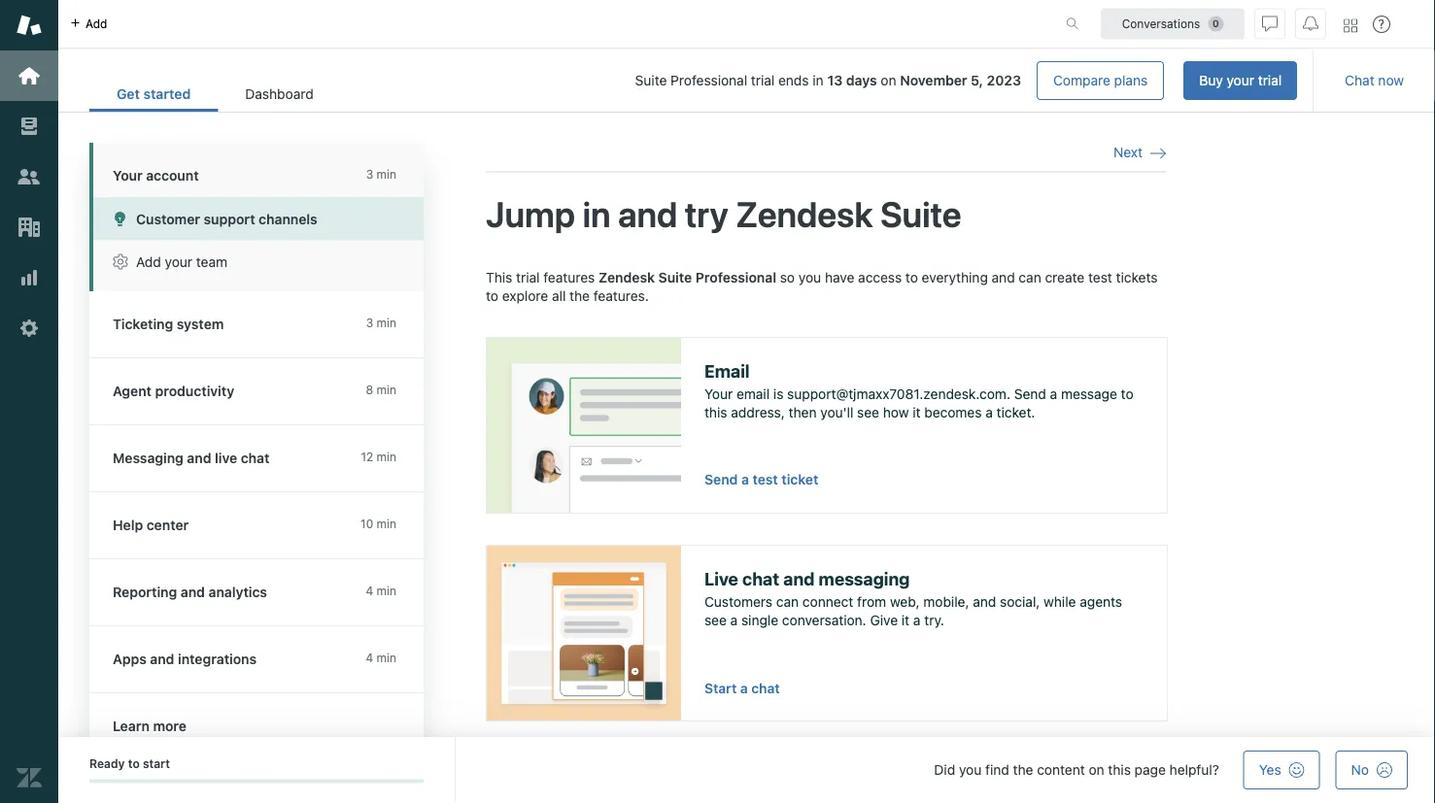 Task type: describe. For each thing, give the bounding box(es) containing it.
while
[[1044, 594, 1076, 610]]

create
[[1045, 269, 1085, 285]]

conversations button
[[1101, 8, 1245, 39]]

social,
[[1000, 594, 1040, 610]]

integrations
[[178, 652, 257, 668]]

account
[[146, 168, 199, 184]]

started
[[143, 86, 191, 102]]

email your email is support@tjmaxx7081.zendesk.com. send a message to this address, then you'll see how it becomes a ticket.
[[705, 360, 1134, 421]]

support@tjmaxx7081.zendesk.com.
[[787, 386, 1011, 402]]

zendesk image
[[17, 766, 42, 791]]

features.
[[594, 288, 649, 304]]

productivity
[[155, 383, 234, 399]]

analytics
[[209, 585, 267, 601]]

ready
[[89, 758, 125, 771]]

next
[[1114, 144, 1143, 160]]

messaging
[[819, 568, 910, 589]]

apps and integrations
[[113, 652, 257, 668]]

chat now
[[1345, 72, 1404, 88]]

explore
[[502, 288, 548, 304]]

chat inside live chat and messaging customers can connect from web, mobile, and social, while agents see a single conversation. give it a try.
[[743, 568, 780, 589]]

can inside live chat and messaging customers can connect from web, mobile, and social, while agents see a single conversation. give it a try.
[[776, 594, 799, 610]]

reporting
[[113, 585, 177, 601]]

a left the ticket. at the right bottom of page
[[986, 405, 993, 421]]

0 vertical spatial on
[[881, 72, 897, 88]]

10 min
[[361, 518, 397, 531]]

learn
[[113, 719, 150, 735]]

add
[[86, 17, 107, 31]]

13
[[828, 72, 843, 88]]

try
[[685, 193, 729, 235]]

4 min for analytics
[[366, 585, 397, 598]]

did
[[934, 762, 956, 779]]

region containing email
[[486, 268, 1168, 804]]

progress-bar progress bar
[[89, 780, 424, 784]]

becomes
[[925, 405, 982, 421]]

see inside email your email is support@tjmaxx7081.zendesk.com. send a message to this address, then you'll see how it becomes a ticket.
[[857, 405, 880, 421]]

your for add
[[165, 254, 193, 270]]

chat
[[1345, 72, 1375, 88]]

mobile,
[[924, 594, 969, 610]]

all
[[552, 288, 566, 304]]

customers image
[[17, 164, 42, 190]]

apps
[[113, 652, 147, 668]]

1 horizontal spatial on
[[1089, 762, 1105, 779]]

3 for system
[[366, 316, 373, 330]]

compare
[[1054, 72, 1111, 88]]

ticket.
[[997, 405, 1035, 421]]

learn more
[[113, 719, 187, 735]]

get started
[[117, 86, 191, 102]]

customer
[[136, 211, 200, 227]]

November 5, 2023 text field
[[900, 72, 1022, 88]]

admin image
[[17, 316, 42, 341]]

2023
[[987, 72, 1022, 88]]

so
[[780, 269, 795, 285]]

to down this
[[486, 288, 499, 304]]

zendesk support image
[[17, 13, 42, 38]]

send a test ticket
[[705, 472, 819, 488]]

how
[[883, 405, 909, 421]]

section containing compare plans
[[356, 61, 1298, 100]]

live
[[215, 450, 237, 467]]

example of email conversation inside of the ticketing system and the customer is asking the agent about reimbursement policy. image
[[487, 338, 681, 513]]

2 vertical spatial suite
[[659, 269, 692, 285]]

reporting and analytics
[[113, 585, 267, 601]]

organizations image
[[17, 215, 42, 240]]

buy
[[1200, 72, 1223, 88]]

november
[[900, 72, 968, 88]]

find
[[986, 762, 1010, 779]]

content-title region
[[486, 192, 1166, 237]]

start a chat
[[705, 681, 780, 697]]

page
[[1135, 762, 1166, 779]]

min for help center
[[377, 518, 397, 531]]

help center
[[113, 518, 189, 534]]

buy your trial
[[1200, 72, 1282, 88]]

min for ticketing system
[[377, 316, 397, 330]]

you for find
[[959, 762, 982, 779]]

from
[[857, 594, 887, 610]]

messaging
[[113, 450, 184, 467]]

everything
[[922, 269, 988, 285]]

jump
[[486, 193, 575, 235]]

notifications image
[[1303, 16, 1319, 32]]

1 vertical spatial send
[[705, 472, 738, 488]]

get started image
[[17, 63, 42, 88]]

access
[[858, 269, 902, 285]]

professional inside section
[[671, 72, 748, 88]]

0 horizontal spatial test
[[753, 472, 778, 488]]

and inside the so you have access to everything and can create test tickets to explore all the features.
[[992, 269, 1015, 285]]

conversation.
[[782, 613, 867, 629]]

single
[[742, 613, 779, 629]]

yes button
[[1244, 751, 1320, 790]]

so you have access to everything and can create test tickets to explore all the features.
[[486, 269, 1158, 304]]

start a chat button
[[705, 680, 780, 698]]

buy your trial button
[[1184, 61, 1298, 100]]

customer support channels
[[136, 211, 318, 227]]

chat inside start a chat button
[[752, 681, 780, 697]]

trial for your
[[1258, 72, 1282, 88]]

5,
[[971, 72, 984, 88]]

dashboard tab
[[218, 76, 341, 112]]

a left ticket
[[742, 472, 749, 488]]

yes
[[1259, 762, 1282, 779]]

customers
[[705, 594, 773, 610]]

dashboard
[[245, 86, 314, 102]]

support
[[204, 211, 255, 227]]

is
[[774, 386, 784, 402]]

more
[[153, 719, 187, 735]]

add your team
[[136, 254, 228, 270]]

center
[[147, 518, 189, 534]]

jump in and try zendesk suite
[[486, 193, 962, 235]]

add button
[[58, 0, 119, 48]]

12
[[361, 450, 373, 464]]

chat now button
[[1330, 61, 1420, 100]]

this trial features zendesk suite professional
[[486, 269, 777, 285]]

this inside email your email is support@tjmaxx7081.zendesk.com. send a message to this address, then you'll see how it becomes a ticket.
[[705, 405, 727, 421]]

to left the start
[[128, 758, 140, 771]]

the inside the so you have access to everything and can create test tickets to explore all the features.
[[570, 288, 590, 304]]

3 min for ticketing system
[[366, 316, 397, 330]]



Task type: locate. For each thing, give the bounding box(es) containing it.
can up single
[[776, 594, 799, 610]]

0 vertical spatial professional
[[671, 72, 748, 88]]

and right everything
[[992, 269, 1015, 285]]

3 min for your account
[[366, 168, 397, 181]]

professional left ends
[[671, 72, 748, 88]]

2 vertical spatial chat
[[752, 681, 780, 697]]

8 min
[[366, 383, 397, 397]]

0 horizontal spatial can
[[776, 594, 799, 610]]

can inside the so you have access to everything and can create test tickets to explore all the features.
[[1019, 269, 1042, 285]]

this
[[705, 405, 727, 421], [1108, 762, 1131, 779]]

0 horizontal spatial this
[[705, 405, 727, 421]]

a left try.
[[914, 613, 921, 629]]

on right days
[[881, 72, 897, 88]]

1 vertical spatial zendesk
[[599, 269, 655, 285]]

0 vertical spatial zendesk
[[736, 193, 873, 235]]

send
[[1014, 386, 1047, 402], [705, 472, 738, 488]]

0 horizontal spatial zendesk
[[599, 269, 655, 285]]

customer support channels button
[[93, 197, 424, 241]]

0 horizontal spatial your
[[113, 168, 143, 184]]

in left 13
[[813, 72, 824, 88]]

your down email
[[705, 386, 733, 402]]

0 vertical spatial 4 min
[[366, 585, 397, 598]]

see
[[857, 405, 880, 421], [705, 613, 727, 629]]

section
[[356, 61, 1298, 100]]

get help image
[[1373, 16, 1391, 33]]

conversations
[[1122, 17, 1201, 31]]

1 4 from the top
[[366, 585, 373, 598]]

it right how
[[913, 405, 921, 421]]

chat right start
[[752, 681, 780, 697]]

1 horizontal spatial your
[[705, 386, 733, 402]]

it
[[913, 405, 921, 421], [902, 613, 910, 629]]

4
[[366, 585, 373, 598], [366, 652, 373, 665]]

a left message
[[1050, 386, 1058, 402]]

professional left so
[[696, 269, 777, 285]]

7 min from the top
[[377, 652, 397, 665]]

1 vertical spatial you
[[959, 762, 982, 779]]

0 vertical spatial it
[[913, 405, 921, 421]]

zendesk products image
[[1344, 19, 1358, 33]]

3 min from the top
[[377, 383, 397, 397]]

2 4 min from the top
[[366, 652, 397, 665]]

trial up 'explore'
[[516, 269, 540, 285]]

and up connect
[[784, 568, 815, 589]]

0 horizontal spatial see
[[705, 613, 727, 629]]

tab list
[[89, 76, 341, 112]]

2 min from the top
[[377, 316, 397, 330]]

0 horizontal spatial your
[[165, 254, 193, 270]]

min for reporting and analytics
[[377, 585, 397, 598]]

message
[[1061, 386, 1118, 402]]

1 horizontal spatial send
[[1014, 386, 1047, 402]]

have
[[825, 269, 855, 285]]

messaging and live chat
[[113, 450, 270, 467]]

10
[[361, 518, 373, 531]]

chat right 'live'
[[241, 450, 270, 467]]

min for agent productivity
[[377, 383, 397, 397]]

you inside the so you have access to everything and can create test tickets to explore all the features.
[[799, 269, 821, 285]]

send down address,
[[705, 472, 738, 488]]

can
[[1019, 269, 1042, 285], [776, 594, 799, 610]]

in
[[813, 72, 824, 88], [583, 193, 611, 235]]

no
[[1352, 762, 1369, 779]]

a inside button
[[740, 681, 748, 697]]

1 vertical spatial on
[[1089, 762, 1105, 779]]

you right did
[[959, 762, 982, 779]]

min for your account
[[377, 168, 397, 181]]

trial down button displays agent's chat status as invisible. icon
[[1258, 72, 1282, 88]]

now
[[1379, 72, 1404, 88]]

3
[[366, 168, 373, 181], [366, 316, 373, 330]]

web,
[[890, 594, 920, 610]]

5 min from the top
[[377, 518, 397, 531]]

0 vertical spatial chat
[[241, 450, 270, 467]]

send inside email your email is support@tjmaxx7081.zendesk.com. send a message to this address, then you'll see how it becomes a ticket.
[[1014, 386, 1047, 402]]

start
[[705, 681, 737, 697]]

zendesk up so
[[736, 193, 873, 235]]

chat up customers
[[743, 568, 780, 589]]

1 vertical spatial the
[[1013, 762, 1034, 779]]

try.
[[925, 613, 945, 629]]

suite
[[635, 72, 667, 88], [881, 193, 962, 235], [659, 269, 692, 285]]

0 vertical spatial the
[[570, 288, 590, 304]]

your
[[113, 168, 143, 184], [705, 386, 733, 402]]

days
[[846, 72, 877, 88]]

button displays agent's chat status as invisible. image
[[1263, 16, 1278, 32]]

0 horizontal spatial on
[[881, 72, 897, 88]]

2 4 from the top
[[366, 652, 373, 665]]

your inside "button"
[[165, 254, 193, 270]]

8
[[366, 383, 373, 397]]

you right so
[[799, 269, 821, 285]]

footer
[[58, 738, 1436, 804]]

min for messaging and live chat
[[377, 450, 397, 464]]

start
[[143, 758, 170, 771]]

give
[[870, 613, 898, 629]]

0 horizontal spatial the
[[570, 288, 590, 304]]

4 min
[[366, 585, 397, 598], [366, 652, 397, 665]]

add
[[136, 254, 161, 270]]

the right find
[[1013, 762, 1034, 779]]

compare plans button
[[1037, 61, 1165, 100]]

this inside footer
[[1108, 762, 1131, 779]]

your
[[1227, 72, 1255, 88], [165, 254, 193, 270]]

3 min
[[366, 168, 397, 181], [366, 316, 397, 330]]

it down web,
[[902, 613, 910, 629]]

agent
[[113, 383, 152, 399]]

get
[[117, 86, 140, 102]]

0 vertical spatial your
[[113, 168, 143, 184]]

this left page
[[1108, 762, 1131, 779]]

reporting image
[[17, 265, 42, 291]]

tab list containing get started
[[89, 76, 341, 112]]

main element
[[0, 0, 58, 804]]

then
[[789, 405, 817, 421]]

compare plans
[[1054, 72, 1148, 88]]

1 horizontal spatial the
[[1013, 762, 1034, 779]]

your for buy
[[1227, 72, 1255, 88]]

1 horizontal spatial can
[[1019, 269, 1042, 285]]

example of conversation inside of messaging and the customer is asking the agent about changing the size of the retail order. image
[[487, 546, 681, 721]]

to right access
[[906, 269, 918, 285]]

ticketing system
[[113, 316, 224, 332]]

suite professional trial ends in 13 days on november 5, 2023
[[635, 72, 1022, 88]]

you inside footer
[[959, 762, 982, 779]]

1 horizontal spatial see
[[857, 405, 880, 421]]

12 min
[[361, 450, 397, 464]]

to
[[906, 269, 918, 285], [486, 288, 499, 304], [1121, 386, 1134, 402], [128, 758, 140, 771]]

1 3 min from the top
[[366, 168, 397, 181]]

live
[[705, 568, 739, 589]]

your account heading
[[89, 143, 424, 197]]

can left 'create'
[[1019, 269, 1042, 285]]

on
[[881, 72, 897, 88], [1089, 762, 1105, 779]]

1 vertical spatial professional
[[696, 269, 777, 285]]

your right add in the top left of the page
[[165, 254, 193, 270]]

1 horizontal spatial zendesk
[[736, 193, 873, 235]]

and right apps
[[150, 652, 174, 668]]

1 vertical spatial chat
[[743, 568, 780, 589]]

footer containing did you find the content on this page helpful?
[[58, 738, 1436, 804]]

0 vertical spatial can
[[1019, 269, 1042, 285]]

4 for apps and integrations
[[366, 652, 373, 665]]

1 vertical spatial your
[[165, 254, 193, 270]]

1 vertical spatial your
[[705, 386, 733, 402]]

your inside button
[[1227, 72, 1255, 88]]

1 min from the top
[[377, 168, 397, 181]]

agents
[[1080, 594, 1123, 610]]

1 vertical spatial suite
[[881, 193, 962, 235]]

you for have
[[799, 269, 821, 285]]

and left 'live'
[[187, 450, 211, 467]]

1 4 min from the top
[[366, 585, 397, 598]]

live chat and messaging customers can connect from web, mobile, and social, while agents see a single conversation. give it a try.
[[705, 568, 1123, 629]]

0 vertical spatial your
[[1227, 72, 1255, 88]]

2 3 from the top
[[366, 316, 373, 330]]

email
[[737, 386, 770, 402]]

send up the ticket. at the right bottom of page
[[1014, 386, 1047, 402]]

1 vertical spatial test
[[753, 472, 778, 488]]

see inside live chat and messaging customers can connect from web, mobile, and social, while agents see a single conversation. give it a try.
[[705, 613, 727, 629]]

this left address,
[[705, 405, 727, 421]]

ends
[[779, 72, 809, 88]]

did you find the content on this page helpful?
[[934, 762, 1220, 779]]

1 vertical spatial see
[[705, 613, 727, 629]]

0 horizontal spatial send
[[705, 472, 738, 488]]

and left social,
[[973, 594, 997, 610]]

features
[[544, 269, 595, 285]]

agent productivity
[[113, 383, 234, 399]]

test inside the so you have access to everything and can create test tickets to explore all the features.
[[1089, 269, 1113, 285]]

1 vertical spatial this
[[1108, 762, 1131, 779]]

1 vertical spatial 3
[[366, 316, 373, 330]]

1 horizontal spatial test
[[1089, 269, 1113, 285]]

trial for professional
[[751, 72, 775, 88]]

1 3 from the top
[[366, 168, 373, 181]]

suite inside section
[[635, 72, 667, 88]]

min
[[377, 168, 397, 181], [377, 316, 397, 330], [377, 383, 397, 397], [377, 450, 397, 464], [377, 518, 397, 531], [377, 585, 397, 598], [377, 652, 397, 665]]

a down customers
[[731, 613, 738, 629]]

your account
[[113, 168, 199, 184]]

a
[[1050, 386, 1058, 402], [986, 405, 993, 421], [742, 472, 749, 488], [731, 613, 738, 629], [914, 613, 921, 629], [740, 681, 748, 697]]

in right jump
[[583, 193, 611, 235]]

your inside email your email is support@tjmaxx7081.zendesk.com. send a message to this address, then you'll see how it becomes a ticket.
[[705, 386, 733, 402]]

0 vertical spatial in
[[813, 72, 824, 88]]

in inside 'content-title' region
[[583, 193, 611, 235]]

your left the account
[[113, 168, 143, 184]]

4 min for integrations
[[366, 652, 397, 665]]

your right "buy"
[[1227, 72, 1255, 88]]

zendesk up the features.
[[599, 269, 655, 285]]

0 vertical spatial 3 min
[[366, 168, 397, 181]]

and left analytics
[[181, 585, 205, 601]]

test right 'create'
[[1089, 269, 1113, 285]]

1 vertical spatial it
[[902, 613, 910, 629]]

2 horizontal spatial trial
[[1258, 72, 1282, 88]]

send a test ticket link
[[705, 472, 819, 488]]

1 horizontal spatial in
[[813, 72, 824, 88]]

trial left ends
[[751, 72, 775, 88]]

it inside email your email is support@tjmaxx7081.zendesk.com. send a message to this address, then you'll see how it becomes a ticket.
[[913, 405, 921, 421]]

1 horizontal spatial it
[[913, 405, 921, 421]]

0 horizontal spatial trial
[[516, 269, 540, 285]]

see down customers
[[705, 613, 727, 629]]

1 vertical spatial 4 min
[[366, 652, 397, 665]]

to inside email your email is support@tjmaxx7081.zendesk.com. send a message to this address, then you'll see how it becomes a ticket.
[[1121, 386, 1134, 402]]

0 vertical spatial suite
[[635, 72, 667, 88]]

zendesk inside 'content-title' region
[[736, 193, 873, 235]]

1 vertical spatial 4
[[366, 652, 373, 665]]

plans
[[1114, 72, 1148, 88]]

ticketing
[[113, 316, 173, 332]]

and inside 'content-title' region
[[618, 193, 678, 235]]

region
[[486, 268, 1168, 804]]

on right content
[[1089, 762, 1105, 779]]

ticket
[[782, 472, 819, 488]]

1 horizontal spatial this
[[1108, 762, 1131, 779]]

0 vertical spatial see
[[857, 405, 880, 421]]

you'll
[[821, 405, 854, 421]]

in inside section
[[813, 72, 824, 88]]

2 3 min from the top
[[366, 316, 397, 330]]

your inside heading
[[113, 168, 143, 184]]

trial inside button
[[1258, 72, 1282, 88]]

suite inside 'content-title' region
[[881, 193, 962, 235]]

0 vertical spatial 3
[[366, 168, 373, 181]]

0 horizontal spatial in
[[583, 193, 611, 235]]

0 vertical spatial 4
[[366, 585, 373, 598]]

1 vertical spatial can
[[776, 594, 799, 610]]

see left how
[[857, 405, 880, 421]]

1 vertical spatial in
[[583, 193, 611, 235]]

test left ticket
[[753, 472, 778, 488]]

0 vertical spatial send
[[1014, 386, 1047, 402]]

4 min from the top
[[377, 450, 397, 464]]

to right message
[[1121, 386, 1134, 402]]

1 horizontal spatial trial
[[751, 72, 775, 88]]

it inside live chat and messaging customers can connect from web, mobile, and social, while agents see a single conversation. give it a try.
[[902, 613, 910, 629]]

views image
[[17, 114, 42, 139]]

6 min from the top
[[377, 585, 397, 598]]

3 min inside your account heading
[[366, 168, 397, 181]]

help
[[113, 518, 143, 534]]

0 vertical spatial test
[[1089, 269, 1113, 285]]

3 inside your account heading
[[366, 168, 373, 181]]

0 horizontal spatial you
[[799, 269, 821, 285]]

min for apps and integrations
[[377, 652, 397, 665]]

a right start
[[740, 681, 748, 697]]

0 vertical spatial you
[[799, 269, 821, 285]]

4 for reporting and analytics
[[366, 585, 373, 598]]

3 for account
[[366, 168, 373, 181]]

system
[[177, 316, 224, 332]]

1 horizontal spatial your
[[1227, 72, 1255, 88]]

the right all
[[570, 288, 590, 304]]

trial
[[1258, 72, 1282, 88], [751, 72, 775, 88], [516, 269, 540, 285]]

0 vertical spatial this
[[705, 405, 727, 421]]

helpful?
[[1170, 762, 1220, 779]]

content
[[1037, 762, 1085, 779]]

and left try
[[618, 193, 678, 235]]

min inside your account heading
[[377, 168, 397, 181]]

channels
[[259, 211, 318, 227]]

0 horizontal spatial it
[[902, 613, 910, 629]]

1 horizontal spatial you
[[959, 762, 982, 779]]

1 vertical spatial 3 min
[[366, 316, 397, 330]]



Task type: vqa. For each thing, say whether or not it's contained in the screenshot.
ZENDESK API Link
no



